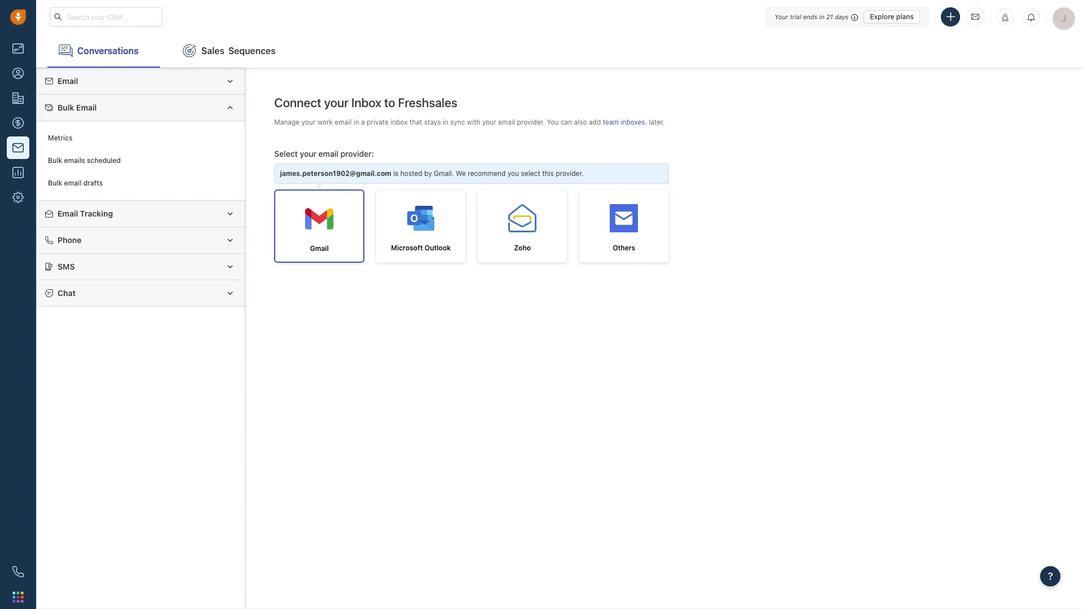 Task type: describe. For each thing, give the bounding box(es) containing it.
plans
[[897, 12, 914, 21]]

ends
[[803, 13, 818, 20]]

zoho link
[[477, 190, 568, 263]]

freshsales
[[398, 95, 458, 110]]

provider:
[[341, 149, 374, 158]]

outlook
[[425, 244, 451, 252]]

email image
[[972, 12, 980, 22]]

email up james.peterson1902@gmail.com
[[319, 149, 339, 158]]

days
[[835, 13, 849, 20]]

can
[[561, 118, 572, 126]]

microsoft
[[391, 244, 423, 252]]

freshworks switcher image
[[12, 592, 24, 603]]

metrics link
[[42, 127, 240, 150]]

we
[[456, 169, 466, 178]]

microsoft outlook link
[[376, 190, 466, 263]]

zoho
[[514, 244, 531, 252]]

1 vertical spatial email
[[76, 103, 97, 112]]

bulk for bulk email drafts
[[48, 179, 62, 188]]

sms
[[58, 262, 75, 271]]

your
[[775, 13, 788, 20]]

a
[[361, 118, 365, 126]]

your for provider:
[[300, 149, 317, 158]]

emails
[[64, 157, 85, 165]]

email tracking
[[58, 209, 113, 218]]

sales
[[201, 45, 225, 56]]

james.peterson1902@gmail.com
[[280, 169, 391, 178]]

explore plans
[[870, 12, 914, 21]]

select
[[274, 149, 298, 158]]

inboxes.
[[621, 118, 647, 126]]

email right 'with'
[[498, 118, 515, 126]]

gmail.
[[434, 169, 454, 178]]

0 horizontal spatial provider.
[[517, 118, 545, 126]]

microsoft outlook
[[391, 244, 451, 252]]

your for email
[[302, 118, 316, 126]]

gmail link
[[274, 190, 365, 263]]

explore
[[870, 12, 895, 21]]

bulk emails scheduled
[[48, 157, 121, 165]]

phone
[[58, 235, 82, 245]]

chat
[[58, 288, 76, 298]]

bulk email
[[58, 103, 97, 112]]

inbox
[[351, 95, 382, 110]]

connect
[[274, 95, 321, 110]]

1 horizontal spatial in
[[443, 118, 448, 126]]

2 horizontal spatial in
[[820, 13, 825, 20]]

scheduled
[[87, 157, 121, 165]]

sequences
[[228, 45, 276, 56]]

bulk for bulk emails scheduled
[[48, 157, 62, 165]]

your right 'with'
[[482, 118, 497, 126]]

team inboxes. link
[[603, 118, 649, 126]]

gmail
[[310, 245, 329, 253]]

Search your CRM... text field
[[50, 7, 163, 27]]

conversations link
[[47, 34, 160, 68]]

trial
[[790, 13, 802, 20]]



Task type: vqa. For each thing, say whether or not it's contained in the screenshot.
team inboxes. link
yes



Task type: locate. For each thing, give the bounding box(es) containing it.
sales sequences
[[201, 45, 276, 56]]

manage
[[274, 118, 300, 126]]

work
[[318, 118, 333, 126]]

0 vertical spatial provider.
[[517, 118, 545, 126]]

recommend
[[468, 169, 506, 178]]

bulk up metrics
[[58, 103, 74, 112]]

your trial ends in 21 days
[[775, 13, 849, 20]]

1 horizontal spatial provider.
[[556, 169, 584, 178]]

james.peterson1902@gmail.com is hosted by gmail. we recommend you select this provider.
[[280, 169, 584, 178]]

phone element
[[7, 561, 29, 583]]

21
[[827, 13, 833, 20]]

email for email
[[58, 76, 78, 86]]

in left a
[[354, 118, 359, 126]]

others link
[[579, 190, 669, 263]]

explore plans link
[[864, 10, 920, 23]]

0 vertical spatial email
[[58, 76, 78, 86]]

provider.
[[517, 118, 545, 126], [556, 169, 584, 178]]

email up bulk email
[[58, 76, 78, 86]]

bulk down bulk emails scheduled
[[48, 179, 62, 188]]

sync
[[450, 118, 465, 126]]

conversations
[[77, 45, 139, 56]]

by
[[424, 169, 432, 178]]

with
[[467, 118, 481, 126]]

0 vertical spatial bulk
[[58, 103, 74, 112]]

email
[[58, 76, 78, 86], [76, 103, 97, 112], [58, 209, 78, 218]]

your right select at the top
[[300, 149, 317, 158]]

hosted
[[401, 169, 422, 178]]

email
[[335, 118, 352, 126], [498, 118, 515, 126], [319, 149, 339, 158], [64, 179, 81, 188]]

bulk email drafts link
[[42, 172, 240, 195]]

your left work
[[302, 118, 316, 126]]

phone image
[[12, 567, 24, 578]]

manage your work email in a private inbox that stays in sync with your email provider. you can also add team inboxes. later.
[[274, 118, 665, 126]]

bulk
[[58, 103, 74, 112], [48, 157, 62, 165], [48, 179, 62, 188]]

2 vertical spatial email
[[58, 209, 78, 218]]

others
[[613, 244, 636, 252]]

you
[[547, 118, 559, 126]]

provider. left you at the top right of page
[[517, 118, 545, 126]]

select your email provider:
[[274, 149, 374, 158]]

your
[[324, 95, 349, 110], [302, 118, 316, 126], [482, 118, 497, 126], [300, 149, 317, 158]]

bulk emails scheduled link
[[42, 150, 240, 172]]

select
[[521, 169, 540, 178]]

tab list containing conversations
[[36, 34, 1083, 68]]

email right work
[[335, 118, 352, 126]]

stays
[[424, 118, 441, 126]]

connect your inbox to freshsales
[[274, 95, 458, 110]]

to
[[384, 95, 395, 110]]

add
[[589, 118, 601, 126]]

metrics
[[48, 134, 72, 142]]

you
[[508, 169, 519, 178]]

tab list
[[36, 34, 1083, 68]]

0 horizontal spatial in
[[354, 118, 359, 126]]

bulk email drafts
[[48, 179, 103, 188]]

your up work
[[324, 95, 349, 110]]

your for to
[[324, 95, 349, 110]]

email up bulk emails scheduled
[[76, 103, 97, 112]]

that
[[410, 118, 422, 126]]

sales sequences link
[[172, 34, 287, 68]]

this
[[542, 169, 554, 178]]

private
[[367, 118, 389, 126]]

in left '21'
[[820, 13, 825, 20]]

later.
[[649, 118, 665, 126]]

in left sync
[[443, 118, 448, 126]]

team
[[603, 118, 619, 126]]

email left drafts
[[64, 179, 81, 188]]

1 vertical spatial bulk
[[48, 157, 62, 165]]

drafts
[[83, 179, 103, 188]]

bulk left emails
[[48, 157, 62, 165]]

1 vertical spatial provider.
[[556, 169, 584, 178]]

in
[[820, 13, 825, 20], [354, 118, 359, 126], [443, 118, 448, 126]]

is
[[393, 169, 399, 178]]

bulk for bulk email
[[58, 103, 74, 112]]

provider. right this
[[556, 169, 584, 178]]

email up phone
[[58, 209, 78, 218]]

email for email tracking
[[58, 209, 78, 218]]

tracking
[[80, 209, 113, 218]]

also
[[574, 118, 587, 126]]

2 vertical spatial bulk
[[48, 179, 62, 188]]

inbox
[[391, 118, 408, 126]]



